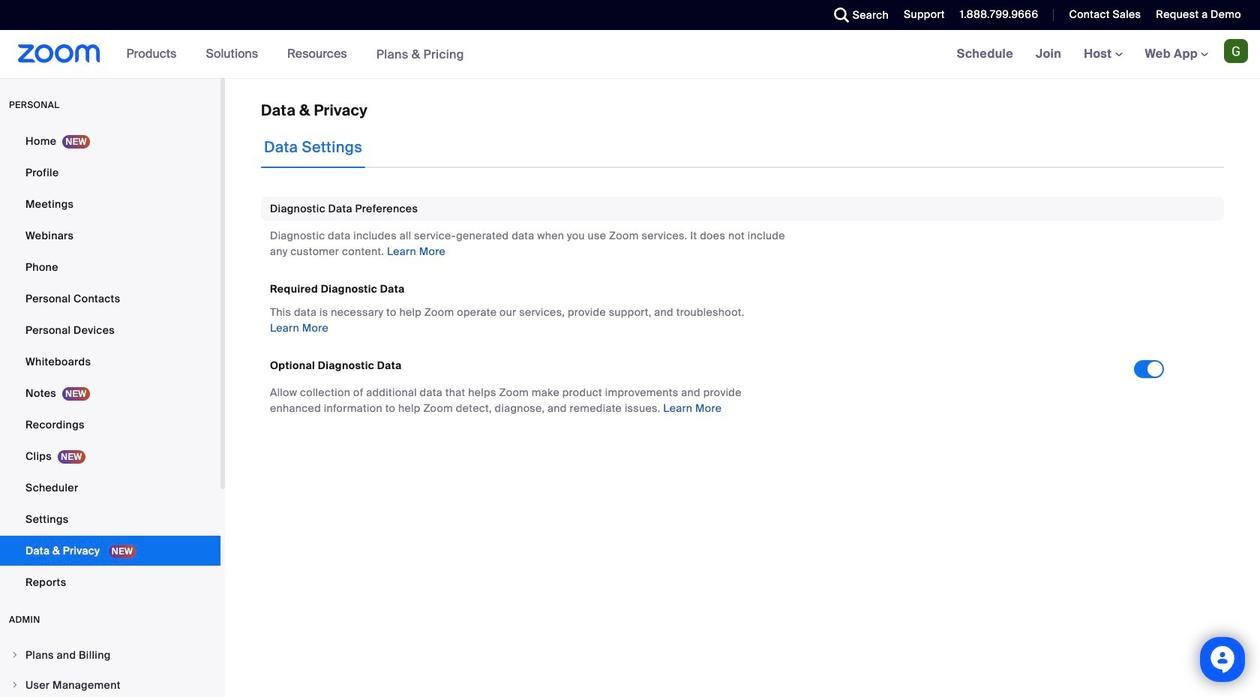 Task type: locate. For each thing, give the bounding box(es) containing it.
menu item
[[0, 641, 221, 669], [0, 671, 221, 697]]

1 vertical spatial menu item
[[0, 671, 221, 697]]

0 vertical spatial menu item
[[0, 641, 221, 669]]

1 vertical spatial right image
[[11, 681, 20, 690]]

profile picture image
[[1225, 39, 1249, 63]]

tab
[[261, 126, 366, 168]]

personal menu menu
[[0, 126, 221, 599]]

zoom logo image
[[18, 44, 100, 63]]

0 vertical spatial right image
[[11, 651, 20, 660]]

meetings navigation
[[946, 30, 1261, 79]]

product information navigation
[[115, 30, 476, 79]]

banner
[[0, 30, 1261, 79]]

right image
[[11, 651, 20, 660], [11, 681, 20, 690]]

2 menu item from the top
[[0, 671, 221, 697]]



Task type: describe. For each thing, give the bounding box(es) containing it.
admin menu menu
[[0, 641, 221, 697]]

1 menu item from the top
[[0, 641, 221, 669]]

1 right image from the top
[[11, 651, 20, 660]]

2 right image from the top
[[11, 681, 20, 690]]



Task type: vqa. For each thing, say whether or not it's contained in the screenshot.
first menu item from the top of the the Admin Menu menu
yes



